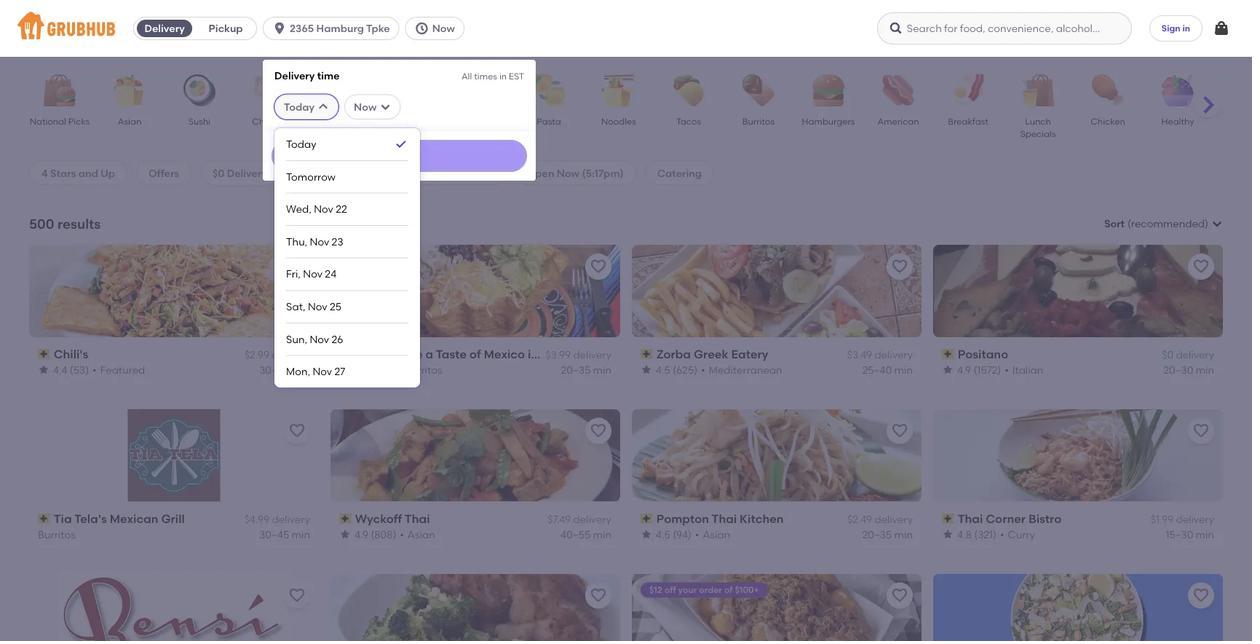 Task type: vqa. For each thing, say whether or not it's contained in the screenshot.
$7.49 at the left bottom
yes



Task type: locate. For each thing, give the bounding box(es) containing it.
mexican down mexican image
[[462, 116, 497, 126]]

0 vertical spatial mexican
[[462, 116, 497, 126]]

1 vertical spatial mexican
[[110, 511, 158, 526]]

in left est
[[500, 71, 507, 81]]

1 horizontal spatial • asian
[[696, 528, 731, 540]]

4.9 left (1572)
[[958, 363, 972, 376]]

• down 'greek'
[[702, 363, 706, 376]]

1 thai from the left
[[405, 511, 430, 526]]

list box inside main navigation navigation
[[286, 128, 409, 388]]

save this restaurant image
[[288, 258, 306, 275], [892, 258, 909, 275], [1193, 258, 1211, 275], [590, 422, 608, 440], [892, 422, 909, 440], [1193, 422, 1211, 440], [892, 587, 909, 604]]

30–45 down $2.99 delivery
[[259, 363, 289, 376]]

save this restaurant image for wyckoff thai
[[590, 422, 608, 440]]

breakfast image
[[943, 74, 994, 106]]

4.9
[[958, 363, 972, 376], [355, 528, 369, 540]]

star icon image left 4.4
[[38, 364, 50, 376]]

2 thai from the left
[[712, 511, 737, 526]]

star icon image left 4.5 (94)
[[641, 528, 653, 540]]

asian down wyckoff thai
[[408, 528, 435, 540]]

0 horizontal spatial italian
[[396, 116, 423, 126]]

1 vertical spatial 4.9
[[355, 528, 369, 540]]

0 vertical spatial delivery
[[145, 22, 185, 35]]

1 horizontal spatial 20–35
[[863, 528, 893, 540]]

$0 delivery
[[1163, 349, 1215, 361]]

grill
[[161, 511, 185, 526]]

delivery right "$4.99"
[[272, 513, 310, 526]]

2 vertical spatial now
[[557, 167, 580, 179]]

lunch specials
[[1021, 116, 1057, 139]]

breakfast
[[949, 116, 989, 126]]

tia
[[54, 511, 72, 526]]

nov left 25
[[308, 300, 327, 313]]

2 horizontal spatial thai
[[958, 511, 984, 526]]

0 vertical spatial 4.9
[[958, 363, 972, 376]]

subscription pass image left positano
[[943, 349, 955, 359]]

thai
[[405, 511, 430, 526], [712, 511, 737, 526], [958, 511, 984, 526]]

$2.99 delivery
[[245, 349, 310, 361]]

min for wyckoff thai
[[593, 528, 612, 540]]

pasta
[[537, 116, 561, 126]]

burritos down a
[[405, 363, 443, 376]]

subscription pass image left tia
[[38, 514, 51, 524]]

0 vertical spatial of
[[470, 347, 481, 361]]

• down corner at the right of page
[[1001, 528, 1005, 540]]

1 vertical spatial 4.5
[[656, 528, 671, 540]]

• right (94)
[[696, 528, 700, 540]]

subscription pass image for guacamole a taste of mexico in wayne
[[339, 349, 352, 359]]

pasta image
[[524, 74, 575, 106]]

italian right (1572)
[[1013, 363, 1044, 376]]

mediterranean
[[709, 363, 783, 376]]

0 vertical spatial now
[[432, 22, 455, 35]]

sat, nov 25
[[286, 300, 342, 313]]

subscription pass image for tia tela's mexican grill
[[38, 514, 51, 524]]

• right the (53)
[[93, 363, 97, 376]]

in inside button
[[1183, 23, 1191, 33]]

1 vertical spatial in
[[500, 71, 507, 81]]

american
[[878, 116, 920, 126]]

star icon image for pompton thai kitchen
[[641, 528, 653, 540]]

mexican left grill
[[110, 511, 158, 526]]

1 vertical spatial 20–35
[[863, 528, 893, 540]]

min down $2.49 delivery
[[895, 528, 913, 540]]

zorba
[[657, 347, 691, 361]]

delivery for thai corner bistro
[[1177, 513, 1215, 526]]

• down wyckoff thai
[[400, 528, 404, 540]]

0 horizontal spatial $0
[[213, 167, 225, 179]]

min right 40–55
[[593, 528, 612, 540]]

3 thai from the left
[[958, 511, 984, 526]]

today for svg icon over pizza
[[284, 101, 315, 113]]

0 vertical spatial 30–45
[[259, 363, 289, 376]]

guacamole a taste of mexico in wayne
[[355, 347, 581, 361]]

• for zorba greek eatery
[[702, 363, 706, 376]]

24
[[325, 268, 337, 280]]

delivery right $3.99
[[574, 349, 612, 361]]

4.5
[[656, 363, 671, 376], [656, 528, 671, 540]]

now right 'tpke'
[[432, 22, 455, 35]]

subscription pass image
[[339, 349, 352, 359], [38, 514, 51, 524]]

$12
[[650, 585, 663, 595]]

$12 off your order of $100+
[[650, 585, 760, 595]]

min for pompton thai kitchen
[[895, 528, 913, 540]]

1 vertical spatial svg image
[[380, 101, 391, 113]]

asian down pompton thai kitchen
[[703, 528, 731, 540]]

min for positano
[[1197, 363, 1215, 376]]

hamburg
[[317, 22, 364, 35]]

asian image
[[104, 74, 155, 106]]

delivery inside button
[[145, 22, 185, 35]]

svg image right the pizza image
[[380, 101, 391, 113]]

20–35 min
[[561, 363, 612, 376], [863, 528, 913, 540]]

burritos down burritos image
[[743, 116, 775, 126]]

1 vertical spatial burritos
[[405, 363, 443, 376]]

svg image left 2365
[[273, 21, 287, 36]]

2 vertical spatial delivery
[[227, 167, 267, 179]]

min
[[292, 363, 310, 376], [593, 363, 612, 376], [895, 363, 913, 376], [1197, 363, 1215, 376], [292, 528, 310, 540], [593, 528, 612, 540], [895, 528, 913, 540], [1197, 528, 1215, 540]]

$2.49 delivery
[[848, 513, 913, 526]]

4 stars and up
[[42, 167, 115, 179]]

now up today option
[[354, 101, 377, 113]]

asian down asian image
[[118, 116, 141, 126]]

(53)
[[70, 363, 89, 376]]

30–45 min down $2.99 delivery
[[259, 363, 310, 376]]

sat,
[[286, 300, 306, 313]]

delivery
[[145, 22, 185, 35], [275, 69, 315, 82], [227, 167, 267, 179]]

thai left "kitchen"
[[712, 511, 737, 526]]

delivery down sun,
[[272, 349, 310, 361]]

save this restaurant image for thai corner bistro
[[1193, 422, 1211, 440]]

list box
[[286, 128, 409, 388]]

asian for pompton thai kitchen
[[703, 528, 731, 540]]

picks
[[68, 116, 90, 126]]

0 horizontal spatial asian
[[118, 116, 141, 126]]

•
[[93, 363, 97, 376], [702, 363, 706, 376], [1005, 363, 1009, 376], [400, 528, 404, 540], [696, 528, 700, 540], [1001, 528, 1005, 540]]

4.5 left (94)
[[656, 528, 671, 540]]

save this restaurant image for positano
[[1193, 258, 1211, 275]]

nov left 26
[[310, 333, 329, 345]]

2 • asian from the left
[[696, 528, 731, 540]]

30–45 min down $4.99 delivery
[[259, 528, 310, 540]]

star icon image for thai corner bistro
[[943, 528, 954, 540]]

nov for mon,
[[313, 365, 332, 378]]

min down $3.99 delivery
[[593, 363, 612, 376]]

subscription pass image left zorba
[[641, 349, 654, 359]]

0 vertical spatial 4.5
[[656, 363, 671, 376]]

star icon image left 4.9 (1572)
[[943, 364, 954, 376]]

sun,
[[286, 333, 307, 345]]

0 horizontal spatial subscription pass image
[[38, 514, 51, 524]]

1 horizontal spatial in
[[528, 347, 538, 361]]

delivery left time
[[275, 69, 315, 82]]

thai right wyckoff
[[405, 511, 430, 526]]

delivery up 15–30 min
[[1177, 513, 1215, 526]]

1 vertical spatial today
[[286, 138, 317, 150]]

0 horizontal spatial now
[[354, 101, 377, 113]]

2 4.5 from the top
[[656, 528, 671, 540]]

1 horizontal spatial now
[[432, 22, 455, 35]]

0 vertical spatial today
[[284, 101, 315, 113]]

1 horizontal spatial $0
[[1163, 349, 1174, 361]]

of
[[470, 347, 481, 361], [725, 585, 733, 595]]

23
[[332, 235, 344, 248]]

min for chili's
[[292, 363, 310, 376]]

subscription pass image for wyckoff thai
[[339, 514, 352, 524]]

0 horizontal spatial svg image
[[380, 101, 391, 113]]

0 horizontal spatial in
[[500, 71, 507, 81]]

30
[[301, 167, 313, 179]]

1 4.5 from the top
[[656, 363, 671, 376]]

1 horizontal spatial svg image
[[415, 21, 430, 36]]

2 horizontal spatial asian
[[703, 528, 731, 540]]

0 horizontal spatial 4.9
[[355, 528, 369, 540]]

$0 for $0 delivery
[[213, 167, 225, 179]]

in right sign
[[1183, 23, 1191, 33]]

list box containing today
[[286, 128, 409, 388]]

star icon image left 4.5 (625)
[[641, 364, 653, 376]]

4.9 (808)
[[355, 528, 397, 540]]

nov for sat,
[[308, 300, 327, 313]]

save this restaurant image
[[590, 258, 608, 275], [288, 422, 306, 440], [288, 587, 306, 604], [590, 587, 608, 604], [1193, 587, 1211, 604]]

subscription pass image left "pompton"
[[641, 514, 654, 524]]

star icon image left 4.8
[[943, 528, 954, 540]]

wyckoff thai
[[355, 511, 430, 526]]

0 horizontal spatial • asian
[[400, 528, 435, 540]]

• right (1572)
[[1005, 363, 1009, 376]]

now right open
[[557, 167, 580, 179]]

4.5 down zorba
[[656, 363, 671, 376]]

subscription pass image down 26
[[339, 349, 352, 359]]

4.8 (321)
[[958, 528, 997, 540]]

noodles image
[[594, 74, 645, 106]]

nov for thu,
[[310, 235, 329, 248]]

subscription pass image
[[38, 349, 51, 359], [641, 349, 654, 359], [943, 349, 955, 359], [339, 514, 352, 524], [641, 514, 654, 524], [943, 514, 955, 524]]

1 vertical spatial 30–45
[[259, 528, 289, 540]]

nov left 23
[[310, 235, 329, 248]]

0 horizontal spatial delivery
[[145, 22, 185, 35]]

1 vertical spatial 20–35 min
[[863, 528, 913, 540]]

delivery for pompton thai kitchen
[[875, 513, 913, 526]]

20–35 min down $3.99 delivery
[[561, 363, 612, 376]]

1 horizontal spatial 20–35 min
[[863, 528, 913, 540]]

min right 15–30
[[1197, 528, 1215, 540]]

$0 right offers
[[213, 167, 225, 179]]

bistro
[[1029, 511, 1062, 526]]

1 horizontal spatial 4.9
[[958, 363, 972, 376]]

2 30–45 from the top
[[259, 528, 289, 540]]

nov for fri,
[[303, 268, 323, 280]]

today inside option
[[286, 138, 317, 150]]

thai corner bistro
[[958, 511, 1062, 526]]

1 horizontal spatial thai
[[712, 511, 737, 526]]

1 horizontal spatial italian
[[1013, 363, 1044, 376]]

nov left 24
[[303, 268, 323, 280]]

delivery time
[[275, 69, 340, 82]]

0 vertical spatial 30–45 min
[[259, 363, 310, 376]]

• curry
[[1001, 528, 1036, 540]]

subscription pass image for zorba greek eatery
[[641, 349, 654, 359]]

0 vertical spatial subscription pass image
[[339, 349, 352, 359]]

in left $3.99
[[528, 347, 538, 361]]

noodles
[[602, 116, 637, 126]]

20–35 min down $2.49 delivery
[[863, 528, 913, 540]]

$3.49 delivery
[[848, 349, 913, 361]]

(94)
[[673, 528, 692, 540]]

0 horizontal spatial thai
[[405, 511, 430, 526]]

thai for wyckoff
[[405, 511, 430, 526]]

svg image
[[415, 21, 430, 36], [380, 101, 391, 113]]

subscription pass image left chili's
[[38, 349, 51, 359]]

1 • asian from the left
[[400, 528, 435, 540]]

4.9 left (808)
[[355, 528, 369, 540]]

min for thai corner bistro
[[1197, 528, 1215, 540]]

delivery down chinese
[[227, 167, 267, 179]]

delivery up 20–30 min
[[1177, 349, 1215, 361]]

star icon image left 4.9 (808)
[[339, 528, 351, 540]]

now
[[432, 22, 455, 35], [354, 101, 377, 113], [557, 167, 580, 179]]

pickup button
[[195, 17, 256, 40]]

2 horizontal spatial delivery
[[275, 69, 315, 82]]

delivery up 40–55 min in the bottom left of the page
[[574, 513, 612, 526]]

500
[[29, 216, 54, 232]]

• asian down pompton thai kitchen
[[696, 528, 731, 540]]

subscription pass image left corner at the right of page
[[943, 514, 955, 524]]

0 vertical spatial $0
[[213, 167, 225, 179]]

0 horizontal spatial 20–35 min
[[561, 363, 612, 376]]

1 vertical spatial subscription pass image
[[38, 514, 51, 524]]

delivery up 25–40 min
[[875, 349, 913, 361]]

up
[[101, 167, 115, 179]]

30–45
[[259, 363, 289, 376], [259, 528, 289, 540]]

1 horizontal spatial subscription pass image
[[339, 349, 352, 359]]

(1572)
[[974, 363, 1002, 376]]

thu,
[[286, 235, 308, 248]]

1 vertical spatial of
[[725, 585, 733, 595]]

svg image right 'tpke'
[[415, 21, 430, 36]]

delivery for delivery
[[145, 22, 185, 35]]

thai up 4.8
[[958, 511, 984, 526]]

delivery right "$2.49"
[[875, 513, 913, 526]]

1 30–45 from the top
[[259, 363, 289, 376]]

a
[[426, 347, 434, 361]]

mexican
[[462, 116, 497, 126], [110, 511, 158, 526]]

1 vertical spatial $0
[[1163, 349, 1174, 361]]

2 horizontal spatial burritos
[[743, 116, 775, 126]]

min down $4.99 delivery
[[292, 528, 310, 540]]

$4.99 delivery
[[245, 513, 310, 526]]

nov left 27
[[313, 365, 332, 378]]

star icon image
[[38, 364, 50, 376], [339, 364, 351, 376], [641, 364, 653, 376], [943, 364, 954, 376], [339, 528, 351, 540], [641, 528, 653, 540], [943, 528, 954, 540]]

20–35 down $2.49 delivery
[[863, 528, 893, 540]]

healthy image
[[1153, 74, 1204, 106]]

1 horizontal spatial delivery
[[227, 167, 267, 179]]

0 vertical spatial svg image
[[415, 21, 430, 36]]

$0
[[213, 167, 225, 179], [1163, 349, 1174, 361]]

mexican image
[[454, 74, 505, 106]]

1 vertical spatial 30–45 min
[[259, 528, 310, 540]]

1 vertical spatial delivery
[[275, 69, 315, 82]]

$2.49
[[848, 513, 873, 526]]

min down $2.99 delivery
[[292, 363, 310, 376]]

burritos down tia
[[38, 528, 76, 540]]

(321)
[[975, 528, 997, 540]]

1 horizontal spatial asian
[[408, 528, 435, 540]]

2 horizontal spatial now
[[557, 167, 580, 179]]

hamburgers image
[[803, 74, 854, 106]]

20–35 min for guacamole a taste of mexico in wayne
[[561, 363, 612, 376]]

italian image
[[384, 74, 435, 106]]

2365
[[290, 22, 314, 35]]

2 vertical spatial burritos
[[38, 528, 76, 540]]

1 horizontal spatial burritos
[[405, 363, 443, 376]]

• for positano
[[1005, 363, 1009, 376]]

today down delivery time
[[284, 101, 315, 113]]

30–45 down $4.99 delivery
[[259, 528, 289, 540]]

today up 30
[[286, 138, 317, 150]]

eatery
[[732, 347, 769, 361]]

22
[[336, 203, 347, 215]]

0 horizontal spatial 20–35
[[561, 363, 591, 376]]

1 30–45 min from the top
[[259, 363, 310, 376]]

$0 up 20–30
[[1163, 349, 1174, 361]]

• asian down wyckoff thai
[[400, 528, 435, 540]]

$3.99 delivery
[[546, 349, 612, 361]]

$3.49
[[848, 349, 873, 361]]

save this restaurant image for zorba greek eatery
[[892, 258, 909, 275]]

tia tela's mexican grill logo image
[[128, 409, 220, 502]]

svg image inside '2365 hamburg tpke' button
[[273, 21, 287, 36]]

2 horizontal spatial in
[[1183, 23, 1191, 33]]

20–35 down $3.99 delivery
[[561, 363, 591, 376]]

delivery for positano
[[1177, 349, 1215, 361]]

40–55
[[561, 528, 591, 540]]

nov left 22
[[314, 203, 334, 215]]

1 vertical spatial now
[[354, 101, 377, 113]]

today
[[284, 101, 315, 113], [286, 138, 317, 150]]

italian up check icon
[[396, 116, 423, 126]]

0 vertical spatial italian
[[396, 116, 423, 126]]

of right taste
[[470, 347, 481, 361]]

0 vertical spatial in
[[1183, 23, 1191, 33]]

subscription pass image left wyckoff
[[339, 514, 352, 524]]

• asian
[[400, 528, 435, 540], [696, 528, 731, 540]]

0 vertical spatial burritos
[[743, 116, 775, 126]]

delivery left pickup 'button'
[[145, 22, 185, 35]]

$7.49
[[548, 513, 571, 526]]

subscription pass image for chili's
[[38, 349, 51, 359]]

of right order
[[725, 585, 733, 595]]

svg image
[[1214, 20, 1231, 37], [273, 21, 287, 36], [889, 21, 904, 36], [318, 101, 329, 113]]

min down $0 delivery
[[1197, 363, 1215, 376]]

min right "25–40" on the bottom right
[[895, 363, 913, 376]]

0 vertical spatial 20–35 min
[[561, 363, 612, 376]]

0 vertical spatial 20–35
[[561, 363, 591, 376]]

2 30–45 min from the top
[[259, 528, 310, 540]]

order
[[699, 585, 723, 595]]



Task type: describe. For each thing, give the bounding box(es) containing it.
15–30 min
[[1166, 528, 1215, 540]]

stars
[[50, 167, 76, 179]]

4.8
[[958, 528, 972, 540]]

thu, nov 23
[[286, 235, 344, 248]]

chinese
[[252, 116, 287, 126]]

fri,
[[286, 268, 301, 280]]

specials
[[1021, 128, 1057, 139]]

• for wyckoff thai
[[400, 528, 404, 540]]

save this restaurant image for chili's
[[288, 258, 306, 275]]

tia tela's mexican grill
[[54, 511, 185, 526]]

30–45 min for chili's
[[259, 363, 310, 376]]

svg image inside now button
[[415, 21, 430, 36]]

star icon image for chili's
[[38, 364, 50, 376]]

svg image up pizza
[[318, 101, 329, 113]]

$7.49 delivery
[[548, 513, 612, 526]]

taste
[[436, 347, 467, 361]]

subscription pass image for positano
[[943, 349, 955, 359]]

chicken
[[1091, 116, 1126, 126]]

save this restaurant image for pompton thai kitchen
[[892, 422, 909, 440]]

4.5 for zorba greek eatery
[[656, 363, 671, 376]]

• for chili's
[[93, 363, 97, 376]]

• for pompton thai kitchen
[[696, 528, 700, 540]]

4.5 (625)
[[656, 363, 698, 376]]

25–40
[[863, 363, 893, 376]]

• asian for pompton
[[696, 528, 731, 540]]

star icon image down 26
[[339, 364, 351, 376]]

0 horizontal spatial burritos
[[38, 528, 76, 540]]

mon, nov 27
[[286, 365, 346, 378]]

pizza image
[[314, 74, 365, 106]]

delivery for zorba greek eatery
[[875, 349, 913, 361]]

20–35 for guacamole a taste of mexico in wayne
[[561, 363, 591, 376]]

your
[[679, 585, 697, 595]]

update button
[[272, 140, 527, 172]]

star icon image for wyckoff thai
[[339, 528, 351, 540]]

2 vertical spatial in
[[528, 347, 538, 361]]

results
[[58, 216, 101, 232]]

fri, nov 24
[[286, 268, 337, 280]]

asian for wyckoff thai
[[408, 528, 435, 540]]

nov for wed,
[[314, 203, 334, 215]]

25–40 min
[[863, 363, 913, 376]]

4.9 for wyckoff thai
[[355, 528, 369, 540]]

less
[[370, 167, 392, 179]]

lunch specials image
[[1013, 74, 1064, 106]]

tomorrow
[[286, 170, 336, 183]]

40–55 min
[[561, 528, 612, 540]]

delivery for chili's
[[272, 349, 310, 361]]

pizza
[[329, 116, 350, 126]]

now inside button
[[432, 22, 455, 35]]

star icon image for positano
[[943, 364, 954, 376]]

positano
[[958, 347, 1009, 361]]

30–45 for chili's
[[259, 363, 289, 376]]

4.4
[[53, 363, 67, 376]]

wed, nov 22
[[286, 203, 347, 215]]

pompton
[[657, 511, 710, 526]]

min for zorba greek eatery
[[895, 363, 913, 376]]

burritos image
[[734, 74, 785, 106]]

wayne
[[541, 347, 581, 361]]

(5:17pm)
[[582, 167, 624, 179]]

min for tia tela's mexican grill
[[292, 528, 310, 540]]

30–45 for tia tela's mexican grill
[[259, 528, 289, 540]]

sign in button
[[1150, 15, 1203, 42]]

0 horizontal spatial of
[[470, 347, 481, 361]]

2365 hamburg tpke button
[[263, 17, 405, 40]]

hamburgers
[[802, 116, 856, 126]]

main navigation navigation
[[0, 0, 1253, 641]]

1 horizontal spatial mexican
[[462, 116, 497, 126]]

$0 for $0 delivery
[[1163, 349, 1174, 361]]

$3.99
[[546, 349, 571, 361]]

500 results
[[29, 216, 101, 232]]

corner
[[986, 511, 1026, 526]]

• asian for wyckoff
[[400, 528, 435, 540]]

pickup
[[209, 22, 243, 35]]

delivery for tia tela's mexican grill
[[272, 513, 310, 526]]

4.5 (94)
[[656, 528, 692, 540]]

and
[[79, 167, 98, 179]]

check icon image
[[394, 137, 409, 151]]

pompton thai kitchen
[[657, 511, 784, 526]]

svg image up american image
[[889, 21, 904, 36]]

est
[[509, 71, 525, 81]]

sushi image
[[174, 74, 225, 106]]

national picks image
[[34, 74, 85, 106]]

featured
[[100, 363, 145, 376]]

sun, nov 26
[[286, 333, 343, 345]]

4.5 for pompton thai kitchen
[[656, 528, 671, 540]]

today option
[[286, 128, 409, 161]]

$100+
[[735, 585, 760, 595]]

lunch
[[1026, 116, 1052, 126]]

delivery button
[[134, 17, 195, 40]]

delivery for wyckoff thai
[[574, 513, 612, 526]]

svg image right sign in button
[[1214, 20, 1231, 37]]

chinese image
[[244, 74, 295, 106]]

chicken image
[[1083, 74, 1134, 106]]

30–45 min for tia tela's mexican grill
[[259, 528, 310, 540]]

4
[[42, 167, 48, 179]]

star icon image for zorba greek eatery
[[641, 364, 653, 376]]

(625)
[[673, 363, 698, 376]]

tela's
[[74, 511, 107, 526]]

chili's
[[54, 347, 88, 361]]

today for check icon
[[286, 138, 317, 150]]

25
[[330, 300, 342, 313]]

tacos image
[[664, 74, 715, 106]]

min for guacamole a taste of mexico in wayne
[[593, 363, 612, 376]]

20–35 min for pompton thai kitchen
[[863, 528, 913, 540]]

zorba greek eatery
[[657, 347, 769, 361]]

4.9 for positano
[[958, 363, 972, 376]]

or
[[358, 167, 368, 179]]

national picks
[[30, 116, 90, 126]]

all times in est
[[462, 71, 525, 81]]

minutes
[[316, 167, 355, 179]]

4.9 (1572)
[[958, 363, 1002, 376]]

(808)
[[371, 528, 397, 540]]

27
[[335, 365, 346, 378]]

open now (5:17pm)
[[527, 167, 624, 179]]

grubhub plus flag logo image
[[426, 167, 440, 179]]

sushi
[[189, 116, 211, 126]]

subscription pass image for thai corner bistro
[[943, 514, 955, 524]]

• for thai corner bistro
[[1001, 528, 1005, 540]]

healthy
[[1162, 116, 1195, 126]]

nov for sun,
[[310, 333, 329, 345]]

american image
[[873, 74, 924, 106]]

tacos
[[677, 116, 702, 126]]

mexico
[[484, 347, 525, 361]]

20–35 for pompton thai kitchen
[[863, 528, 893, 540]]

30 minutes or less
[[301, 167, 392, 179]]

20–30 min
[[1164, 363, 1215, 376]]

0 horizontal spatial mexican
[[110, 511, 158, 526]]

delivery for delivery time
[[275, 69, 315, 82]]

catering
[[658, 167, 702, 179]]

all
[[462, 71, 472, 81]]

grubhub+
[[443, 167, 494, 179]]

subscription pass image for pompton thai kitchen
[[641, 514, 654, 524]]

thai for pompton
[[712, 511, 737, 526]]

$0 delivery
[[213, 167, 267, 179]]

bensi restaurant - wayne logo image
[[60, 574, 288, 641]]

now button
[[405, 17, 471, 40]]

off
[[665, 585, 677, 595]]

$4.99
[[245, 513, 270, 526]]

delivery for guacamole a taste of mexico in wayne
[[574, 349, 612, 361]]

time
[[317, 69, 340, 82]]

1 vertical spatial italian
[[1013, 363, 1044, 376]]

1 horizontal spatial of
[[725, 585, 733, 595]]



